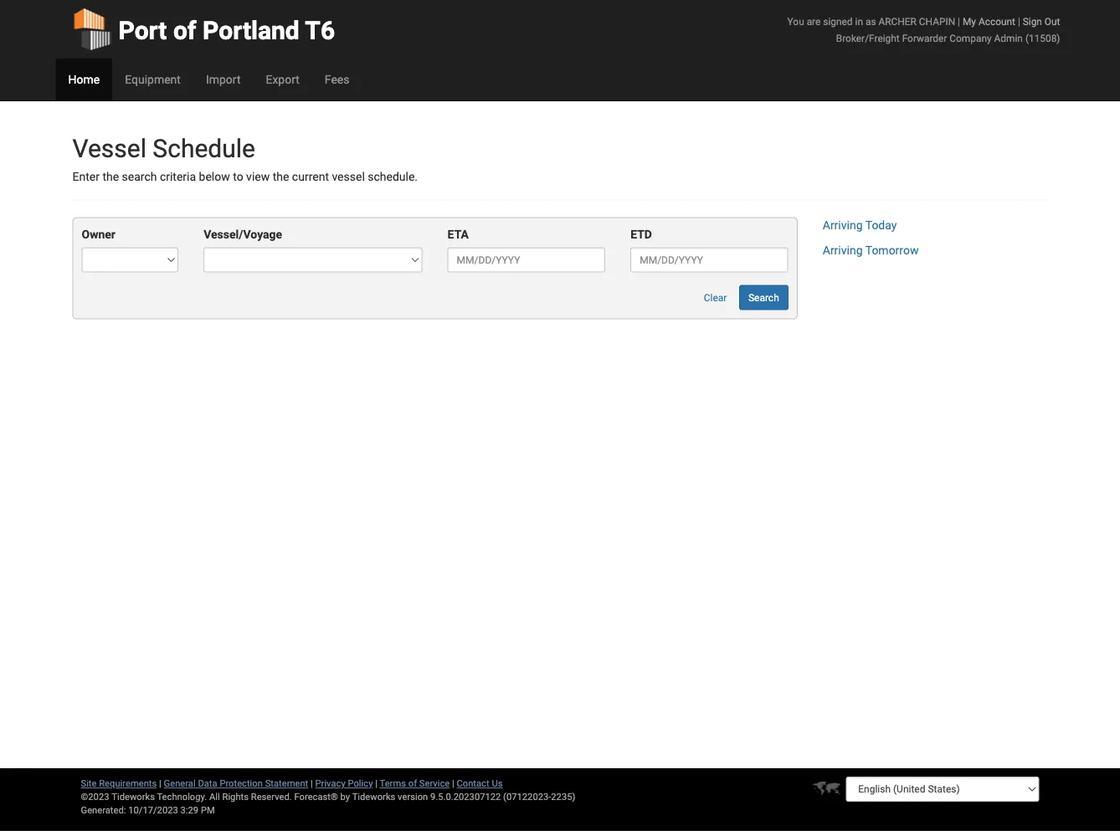 Task type: vqa. For each thing, say whether or not it's contained in the screenshot.
Site Requirements | General Data Protection Statement | Privacy Policy | Terms Of Service | Contact Us ©2023 Tideworks Technology. All Rights Reserved. Forecast® By Tideworks Version 9.5.0.202307122 (07122023-2235) Generated: 10/17/2023 3:29 Pm
yes



Task type: locate. For each thing, give the bounding box(es) containing it.
forecast®
[[294, 792, 338, 803]]

0 vertical spatial of
[[173, 15, 196, 45]]

export
[[266, 72, 300, 86]]

my account link
[[963, 15, 1016, 27]]

arriving tomorrow link
[[823, 244, 919, 257]]

the right enter
[[102, 170, 119, 184]]

of up version
[[408, 778, 417, 789]]

privacy policy link
[[315, 778, 373, 789]]

by
[[340, 792, 350, 803]]

contact us link
[[457, 778, 503, 789]]

vessel
[[332, 170, 365, 184]]

port of portland t6
[[119, 15, 335, 45]]

requirements
[[99, 778, 157, 789]]

arriving
[[823, 218, 863, 232], [823, 244, 863, 257]]

t6
[[305, 15, 335, 45]]

export button
[[253, 59, 312, 100]]

vessel/voyage
[[204, 228, 282, 242]]

statement
[[265, 778, 308, 789]]

1 horizontal spatial the
[[273, 170, 289, 184]]

contact
[[457, 778, 490, 789]]

0 horizontal spatial of
[[173, 15, 196, 45]]

vessel
[[72, 134, 147, 163]]

the right view
[[273, 170, 289, 184]]

archer
[[879, 15, 917, 27]]

|
[[958, 15, 961, 27], [1018, 15, 1021, 27], [159, 778, 161, 789], [311, 778, 313, 789], [375, 778, 378, 789], [452, 778, 455, 789]]

0 vertical spatial arriving
[[823, 218, 863, 232]]

vessel schedule enter the search criteria below to view the current vessel schedule.
[[72, 134, 418, 184]]

©2023 tideworks
[[81, 792, 155, 803]]

of
[[173, 15, 196, 45], [408, 778, 417, 789]]

current
[[292, 170, 329, 184]]

of right port
[[173, 15, 196, 45]]

(11508)
[[1026, 32, 1061, 44]]

2235)
[[551, 792, 576, 803]]

| left general on the left bottom
[[159, 778, 161, 789]]

the
[[102, 170, 119, 184], [273, 170, 289, 184]]

| up 9.5.0.202307122
[[452, 778, 455, 789]]

2 arriving from the top
[[823, 244, 863, 257]]

all
[[209, 792, 220, 803]]

arriving for arriving tomorrow
[[823, 244, 863, 257]]

arriving down arriving today link
[[823, 244, 863, 257]]

search
[[749, 292, 779, 303]]

1 vertical spatial arriving
[[823, 244, 863, 257]]

eta
[[448, 228, 469, 242]]

| left sign
[[1018, 15, 1021, 27]]

clear
[[704, 292, 727, 303]]

broker/freight
[[836, 32, 900, 44]]

0 horizontal spatial the
[[102, 170, 119, 184]]

sign out link
[[1023, 15, 1061, 27]]

1 vertical spatial of
[[408, 778, 417, 789]]

site requirements link
[[81, 778, 157, 789]]

| left my
[[958, 15, 961, 27]]

home button
[[56, 59, 112, 100]]

enter
[[72, 170, 100, 184]]

version
[[398, 792, 428, 803]]

import button
[[193, 59, 253, 100]]

10/17/2023
[[128, 805, 178, 816]]

fees button
[[312, 59, 362, 100]]

3:29
[[181, 805, 199, 816]]

search button
[[739, 285, 789, 310]]

tideworks
[[352, 792, 396, 803]]

my
[[963, 15, 976, 27]]

company
[[950, 32, 992, 44]]

port
[[119, 15, 167, 45]]

1 arriving from the top
[[823, 218, 863, 232]]

out
[[1045, 15, 1061, 27]]

arriving up arriving tomorrow 'link'
[[823, 218, 863, 232]]

as
[[866, 15, 876, 27]]

9.5.0.202307122
[[430, 792, 501, 803]]

1 horizontal spatial of
[[408, 778, 417, 789]]



Task type: describe. For each thing, give the bounding box(es) containing it.
| up forecast®
[[311, 778, 313, 789]]

data
[[198, 778, 217, 789]]

portland
[[203, 15, 300, 45]]

2 the from the left
[[273, 170, 289, 184]]

equipment
[[125, 72, 181, 86]]

port of portland t6 link
[[72, 0, 335, 59]]

us
[[492, 778, 503, 789]]

arriving today link
[[823, 218, 897, 232]]

you
[[788, 15, 805, 27]]

general
[[164, 778, 196, 789]]

today
[[866, 218, 897, 232]]

site
[[81, 778, 97, 789]]

site requirements | general data protection statement | privacy policy | terms of service | contact us ©2023 tideworks technology. all rights reserved. forecast® by tideworks version 9.5.0.202307122 (07122023-2235) generated: 10/17/2023 3:29 pm
[[81, 778, 576, 816]]

tomorrow
[[866, 244, 919, 257]]

arriving tomorrow
[[823, 244, 919, 257]]

in
[[855, 15, 863, 27]]

service
[[419, 778, 450, 789]]

sign
[[1023, 15, 1043, 27]]

admin
[[995, 32, 1023, 44]]

1 the from the left
[[102, 170, 119, 184]]

criteria
[[160, 170, 196, 184]]

of inside 'link'
[[173, 15, 196, 45]]

ETD text field
[[631, 247, 789, 273]]

arriving for arriving today
[[823, 218, 863, 232]]

protection
[[220, 778, 263, 789]]

below
[[199, 170, 230, 184]]

pm
[[201, 805, 215, 816]]

home
[[68, 72, 100, 86]]

privacy
[[315, 778, 346, 789]]

import
[[206, 72, 241, 86]]

chapin
[[919, 15, 956, 27]]

of inside "site requirements | general data protection statement | privacy policy | terms of service | contact us ©2023 tideworks technology. all rights reserved. forecast® by tideworks version 9.5.0.202307122 (07122023-2235) generated: 10/17/2023 3:29 pm"
[[408, 778, 417, 789]]

forwarder
[[902, 32, 947, 44]]

search
[[122, 170, 157, 184]]

equipment button
[[112, 59, 193, 100]]

(07122023-
[[503, 792, 551, 803]]

to
[[233, 170, 243, 184]]

account
[[979, 15, 1016, 27]]

general data protection statement link
[[164, 778, 308, 789]]

schedule.
[[368, 170, 418, 184]]

terms of service link
[[380, 778, 450, 789]]

technology.
[[157, 792, 207, 803]]

owner
[[82, 228, 116, 242]]

are
[[807, 15, 821, 27]]

reserved.
[[251, 792, 292, 803]]

arriving today
[[823, 218, 897, 232]]

policy
[[348, 778, 373, 789]]

ETA text field
[[448, 247, 606, 273]]

generated:
[[81, 805, 126, 816]]

clear button
[[695, 285, 737, 310]]

you are signed in as archer chapin | my account | sign out broker/freight forwarder company admin (11508)
[[788, 15, 1061, 44]]

rights
[[222, 792, 249, 803]]

etd
[[631, 228, 652, 242]]

schedule
[[153, 134, 255, 163]]

fees
[[325, 72, 350, 86]]

view
[[246, 170, 270, 184]]

signed
[[823, 15, 853, 27]]

| up tideworks
[[375, 778, 378, 789]]

terms
[[380, 778, 406, 789]]



